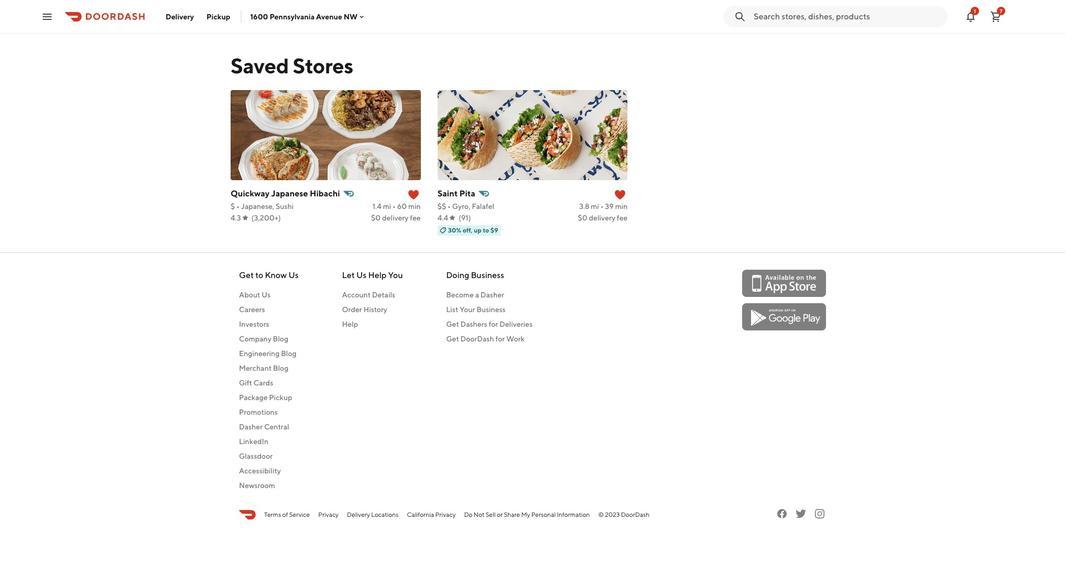 Task type: describe. For each thing, give the bounding box(es) containing it.
gift cards link
[[239, 378, 299, 389]]

company blog link
[[239, 334, 299, 344]]

$​0 for saint pita
[[578, 214, 588, 222]]

japanese,
[[241, 202, 274, 211]]

glassdoor link
[[239, 451, 299, 462]]

company
[[239, 335, 272, 343]]

4 • from the left
[[601, 202, 604, 211]]

doordash on twitter image
[[795, 508, 807, 521]]

min for saint pita
[[615, 202, 628, 211]]

terms of service link
[[264, 511, 310, 520]]

delivery for quickway japanese hibachi
[[382, 214, 409, 222]]

7
[[1000, 8, 1003, 14]]

1 horizontal spatial us
[[289, 271, 299, 281]]

information
[[557, 511, 590, 519]]

account details link
[[342, 290, 403, 300]]

1 horizontal spatial dasher
[[481, 291, 504, 299]]

deliveries
[[500, 320, 533, 329]]

1600 pennsylvania avenue nw
[[250, 12, 358, 21]]

work
[[507, 335, 525, 343]]

accessibility
[[239, 467, 281, 476]]

pickup inside button
[[207, 12, 230, 21]]

5 items, open order cart image
[[990, 10, 1003, 23]]

service
[[289, 511, 310, 519]]

1.4
[[373, 202, 382, 211]]

glassdoor
[[239, 453, 273, 461]]

do
[[464, 511, 473, 519]]

gyro,
[[452, 202, 471, 211]]

4.4
[[438, 214, 448, 222]]

linkedin link
[[239, 437, 299, 447]]

pickup button
[[200, 8, 237, 25]]

delivery for delivery locations
[[347, 511, 370, 519]]

us for about us
[[262, 291, 271, 299]]

merchant blog
[[239, 364, 289, 373]]

promotions
[[239, 408, 278, 417]]

share
[[504, 511, 520, 519]]

not
[[474, 511, 485, 519]]

privacy inside california privacy link
[[435, 511, 456, 519]]

us for let us help you
[[357, 271, 367, 281]]

dashers
[[461, 320, 487, 329]]

blog for company blog
[[273, 335, 288, 343]]

about us link
[[239, 290, 299, 300]]

japanese
[[271, 189, 308, 199]]

1600
[[250, 12, 268, 21]]

terms
[[264, 511, 281, 519]]

mi for quickway japanese hibachi
[[383, 202, 391, 211]]

30% off, up to $9
[[448, 227, 498, 234]]

my
[[521, 511, 530, 519]]

engineering
[[239, 350, 280, 358]]

your
[[460, 306, 475, 314]]

fee for quickway japanese hibachi
[[410, 214, 421, 222]]

delivery for delivery
[[166, 12, 194, 21]]

or
[[497, 511, 503, 519]]

cards
[[254, 379, 273, 387]]

central
[[264, 423, 289, 432]]

dasher central link
[[239, 422, 299, 433]]

promotions link
[[239, 407, 299, 418]]

newsroom
[[239, 482, 275, 490]]

7 button
[[986, 6, 1007, 27]]

$​0 delivery fee for quickway japanese hibachi
[[371, 214, 421, 222]]

60
[[397, 202, 407, 211]]

get to know us
[[239, 271, 299, 281]]

saint pita
[[438, 189, 475, 199]]

careers
[[239, 306, 265, 314]]

company blog
[[239, 335, 288, 343]]

$
[[231, 202, 235, 211]]

dasher central
[[239, 423, 289, 432]]

pita
[[460, 189, 475, 199]]

39
[[605, 202, 614, 211]]

help link
[[342, 319, 403, 330]]

$​0 delivery fee for saint pita
[[578, 214, 628, 222]]

accessibility link
[[239, 466, 299, 477]]

package pickup
[[239, 394, 292, 402]]

california privacy link
[[407, 511, 456, 520]]

delivery locations link
[[347, 511, 399, 520]]

delivery locations
[[347, 511, 399, 519]]

1 privacy from the left
[[318, 511, 339, 519]]

doordash on instagram image
[[814, 508, 826, 521]]

gift
[[239, 379, 252, 387]]

© 2023 doordash
[[599, 511, 650, 519]]

open menu image
[[41, 10, 53, 23]]

become a dasher
[[446, 291, 504, 299]]

0 vertical spatial business
[[471, 271, 504, 281]]

$$ • gyro, falafel
[[438, 202, 494, 211]]

for for doordash
[[496, 335, 505, 343]]

3 • from the left
[[448, 202, 451, 211]]

newsroom link
[[239, 481, 299, 491]]

doing business
[[446, 271, 504, 281]]

up
[[474, 227, 482, 234]]

you
[[388, 271, 403, 281]]

1 vertical spatial doordash
[[621, 511, 650, 519]]

$$
[[438, 202, 446, 211]]

details
[[372, 291, 395, 299]]

saved
[[231, 53, 289, 78]]

3.8
[[579, 202, 590, 211]]

get dashers for deliveries link
[[446, 319, 533, 330]]

package
[[239, 394, 268, 402]]

pickup inside the package pickup "link"
[[269, 394, 292, 402]]



Task type: vqa. For each thing, say whether or not it's contained in the screenshot.
Let Us Help You's us
yes



Task type: locate. For each thing, give the bounding box(es) containing it.
2 privacy from the left
[[435, 511, 456, 519]]

linkedin
[[239, 438, 268, 446]]

for for dashers
[[489, 320, 498, 329]]

(91)
[[459, 214, 471, 222]]

1 $​0 from the left
[[371, 214, 381, 222]]

0 horizontal spatial min
[[408, 202, 421, 211]]

1 horizontal spatial help
[[368, 271, 387, 281]]

click to remove this store from your saved list image
[[407, 189, 420, 201]]

avenue
[[316, 12, 342, 21]]

help left the 'you'
[[368, 271, 387, 281]]

1 horizontal spatial delivery
[[347, 511, 370, 519]]

2 • from the left
[[393, 202, 396, 211]]

mi for saint pita
[[591, 202, 599, 211]]

sushi
[[276, 202, 294, 211]]

$9
[[491, 227, 498, 234]]

blog up engineering blog link
[[273, 335, 288, 343]]

min down click to remove this store from your saved list image
[[408, 202, 421, 211]]

30%
[[448, 227, 461, 234]]

1 mi from the left
[[383, 202, 391, 211]]

1 horizontal spatial min
[[615, 202, 628, 211]]

1 horizontal spatial doordash
[[621, 511, 650, 519]]

2 min from the left
[[615, 202, 628, 211]]

0 vertical spatial to
[[483, 227, 489, 234]]

careers link
[[239, 305, 299, 315]]

do not sell or share my personal information link
[[464, 511, 590, 520]]

0 vertical spatial for
[[489, 320, 498, 329]]

0 horizontal spatial $​0
[[371, 214, 381, 222]]

0 horizontal spatial pickup
[[207, 12, 230, 21]]

list
[[446, 306, 458, 314]]

$​0 down 1.4
[[371, 214, 381, 222]]

delivery left the pickup button
[[166, 12, 194, 21]]

2 delivery from the left
[[589, 214, 616, 222]]

for inside get dashers for deliveries link
[[489, 320, 498, 329]]

4.3
[[231, 214, 241, 222]]

•
[[237, 202, 240, 211], [393, 202, 396, 211], [448, 202, 451, 211], [601, 202, 604, 211]]

of
[[282, 511, 288, 519]]

1 horizontal spatial $​0
[[578, 214, 588, 222]]

business up become a dasher link
[[471, 271, 504, 281]]

quickway japanese hibachi
[[231, 189, 340, 199]]

1 horizontal spatial $​0 delivery fee
[[578, 214, 628, 222]]

for
[[489, 320, 498, 329], [496, 335, 505, 343]]

pickup right delivery button
[[207, 12, 230, 21]]

for down list your business link
[[489, 320, 498, 329]]

privacy right the service
[[318, 511, 339, 519]]

0 vertical spatial delivery
[[166, 12, 194, 21]]

1 horizontal spatial pickup
[[269, 394, 292, 402]]

stores
[[293, 53, 353, 78]]

1 vertical spatial pickup
[[269, 394, 292, 402]]

1 vertical spatial dasher
[[239, 423, 263, 432]]

get for get dashers for deliveries
[[446, 320, 459, 329]]

privacy link
[[318, 511, 339, 520]]

help down 'order'
[[342, 320, 358, 329]]

2 vertical spatial get
[[446, 335, 459, 343]]

0 vertical spatial doordash
[[461, 335, 494, 343]]

dasher
[[481, 291, 504, 299], [239, 423, 263, 432]]

2 fee from the left
[[617, 214, 628, 222]]

delivery left the locations
[[347, 511, 370, 519]]

order history link
[[342, 305, 403, 315]]

fee for saint pita
[[617, 214, 628, 222]]

hibachi
[[310, 189, 340, 199]]

get doordash for work link
[[446, 334, 533, 344]]

mi right the 3.8 on the top right
[[591, 202, 599, 211]]

blog down engineering blog link
[[273, 364, 289, 373]]

0 horizontal spatial us
[[262, 291, 271, 299]]

2023
[[605, 511, 620, 519]]

locations
[[371, 511, 399, 519]]

$​0 for quickway japanese hibachi
[[371, 214, 381, 222]]

blog for engineering blog
[[281, 350, 297, 358]]

privacy left the do
[[435, 511, 456, 519]]

1 vertical spatial to
[[255, 271, 263, 281]]

1 $​0 delivery fee from the left
[[371, 214, 421, 222]]

blog for merchant blog
[[273, 364, 289, 373]]

2 vertical spatial blog
[[273, 364, 289, 373]]

list your business
[[446, 306, 506, 314]]

1600 pennsylvania avenue nw button
[[250, 12, 366, 21]]

us right know
[[289, 271, 299, 281]]

history
[[364, 306, 387, 314]]

• left 60
[[393, 202, 396, 211]]

• right $$
[[448, 202, 451, 211]]

mi right 1.4
[[383, 202, 391, 211]]

1 vertical spatial get
[[446, 320, 459, 329]]

min down click to remove this store from your saved list icon
[[615, 202, 628, 211]]

order history
[[342, 306, 387, 314]]

$ • japanese, sushi
[[231, 202, 294, 211]]

us
[[289, 271, 299, 281], [357, 271, 367, 281], [262, 291, 271, 299]]

business up get dashers for deliveries link at left bottom
[[477, 306, 506, 314]]

delivery for saint pita
[[589, 214, 616, 222]]

know
[[265, 271, 287, 281]]

account details
[[342, 291, 395, 299]]

1 vertical spatial help
[[342, 320, 358, 329]]

2 mi from the left
[[591, 202, 599, 211]]

pickup down gift cards link
[[269, 394, 292, 402]]

doordash right 2023
[[621, 511, 650, 519]]

about us
[[239, 291, 271, 299]]

fee down 3.8 mi • 39 min
[[617, 214, 628, 222]]

get
[[239, 271, 254, 281], [446, 320, 459, 329], [446, 335, 459, 343]]

0 horizontal spatial dasher
[[239, 423, 263, 432]]

fee down '1.4 mi • 60 min'
[[410, 214, 421, 222]]

dasher up the "linkedin"
[[239, 423, 263, 432]]

to left know
[[255, 271, 263, 281]]

©
[[599, 511, 604, 519]]

doordash down dashers
[[461, 335, 494, 343]]

privacy
[[318, 511, 339, 519], [435, 511, 456, 519]]

delivery inside button
[[166, 12, 194, 21]]

0 vertical spatial pickup
[[207, 12, 230, 21]]

2 $​0 from the left
[[578, 214, 588, 222]]

let us help you
[[342, 271, 403, 281]]

terms of service
[[264, 511, 310, 519]]

1 vertical spatial delivery
[[347, 511, 370, 519]]

1 horizontal spatial delivery
[[589, 214, 616, 222]]

get doordash for work
[[446, 335, 525, 343]]

investors
[[239, 320, 269, 329]]

2 $​0 delivery fee from the left
[[578, 214, 628, 222]]

merchant
[[239, 364, 272, 373]]

saint
[[438, 189, 458, 199]]

pickup
[[207, 12, 230, 21], [269, 394, 292, 402]]

doordash
[[461, 335, 494, 343], [621, 511, 650, 519]]

get for get to know us
[[239, 271, 254, 281]]

0 horizontal spatial doordash
[[461, 335, 494, 343]]

0 vertical spatial get
[[239, 271, 254, 281]]

mi
[[383, 202, 391, 211], [591, 202, 599, 211]]

1 horizontal spatial mi
[[591, 202, 599, 211]]

0 horizontal spatial help
[[342, 320, 358, 329]]

let
[[342, 271, 355, 281]]

list your business link
[[446, 305, 533, 315]]

0 horizontal spatial $​0 delivery fee
[[371, 214, 421, 222]]

1 vertical spatial blog
[[281, 350, 297, 358]]

us right let
[[357, 271, 367, 281]]

personal
[[532, 511, 556, 519]]

delivery
[[382, 214, 409, 222], [589, 214, 616, 222]]

doordash on facebook image
[[776, 508, 789, 521]]

1 horizontal spatial privacy
[[435, 511, 456, 519]]

order
[[342, 306, 362, 314]]

pennsylvania
[[270, 12, 315, 21]]

1 min from the left
[[408, 202, 421, 211]]

1 vertical spatial for
[[496, 335, 505, 343]]

• left 39
[[601, 202, 604, 211]]

1 vertical spatial business
[[477, 306, 506, 314]]

delivery button
[[159, 8, 200, 25]]

for left the work
[[496, 335, 505, 343]]

0 horizontal spatial fee
[[410, 214, 421, 222]]

3.8 mi • 39 min
[[579, 202, 628, 211]]

$​0 delivery fee down 3.8 mi • 39 min
[[578, 214, 628, 222]]

for inside 'get doordash for work' link
[[496, 335, 505, 343]]

0 vertical spatial blog
[[273, 335, 288, 343]]

about
[[239, 291, 260, 299]]

0 vertical spatial help
[[368, 271, 387, 281]]

get dashers for deliveries
[[446, 320, 533, 329]]

1 horizontal spatial to
[[483, 227, 489, 234]]

dasher up list your business link
[[481, 291, 504, 299]]

1 fee from the left
[[410, 214, 421, 222]]

us up careers link
[[262, 291, 271, 299]]

1.4 mi • 60 min
[[373, 202, 421, 211]]

notification bell image
[[965, 10, 977, 23]]

0 horizontal spatial delivery
[[382, 214, 409, 222]]

account
[[342, 291, 371, 299]]

$​0 down the 3.8 on the top right
[[578, 214, 588, 222]]

2 horizontal spatial us
[[357, 271, 367, 281]]

1 • from the left
[[237, 202, 240, 211]]

0 vertical spatial dasher
[[481, 291, 504, 299]]

click to remove this store from your saved list image
[[614, 189, 627, 201]]

do not sell or share my personal information
[[464, 511, 590, 519]]

0 horizontal spatial mi
[[383, 202, 391, 211]]

gift cards
[[239, 379, 273, 387]]

1
[[974, 8, 976, 14]]

1 delivery from the left
[[382, 214, 409, 222]]

to left $9
[[483, 227, 489, 234]]

saved stores
[[231, 53, 353, 78]]

0 horizontal spatial delivery
[[166, 12, 194, 21]]

business
[[471, 271, 504, 281], [477, 306, 506, 314]]

delivery down 3.8 mi • 39 min
[[589, 214, 616, 222]]

Store search: begin typing to search for stores available on DoorDash text field
[[754, 11, 942, 22]]

get for get doordash for work
[[446, 335, 459, 343]]

blog down company blog link
[[281, 350, 297, 358]]

delivery
[[166, 12, 194, 21], [347, 511, 370, 519]]

california
[[407, 511, 434, 519]]

become a dasher link
[[446, 290, 533, 300]]

• right $
[[237, 202, 240, 211]]

to
[[483, 227, 489, 234], [255, 271, 263, 281]]

0 horizontal spatial to
[[255, 271, 263, 281]]

delivery down '1.4 mi • 60 min'
[[382, 214, 409, 222]]

merchant blog link
[[239, 363, 299, 374]]

1 horizontal spatial fee
[[617, 214, 628, 222]]

0 horizontal spatial privacy
[[318, 511, 339, 519]]

engineering blog
[[239, 350, 297, 358]]

a
[[475, 291, 479, 299]]

$​0 delivery fee down '1.4 mi • 60 min'
[[371, 214, 421, 222]]

min for quickway japanese hibachi
[[408, 202, 421, 211]]



